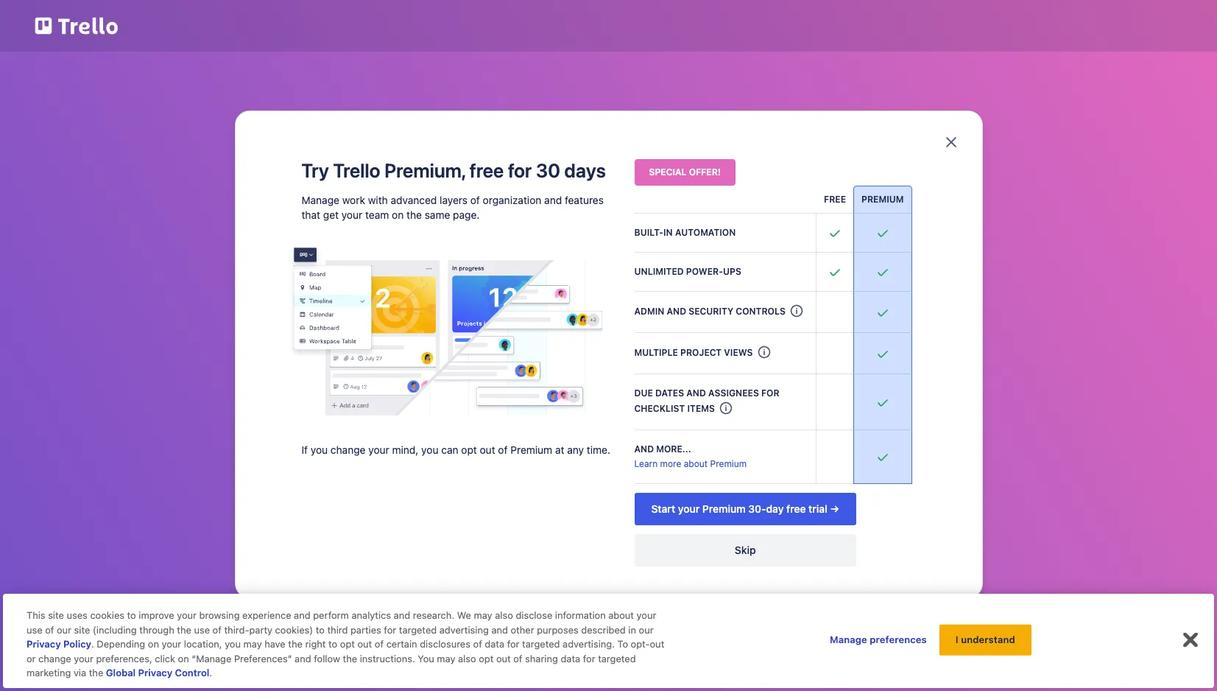 Task type: locate. For each thing, give the bounding box(es) containing it.
on
[[392, 208, 404, 221], [148, 638, 159, 650], [178, 653, 189, 664]]

out right to
[[650, 638, 665, 650]]

your right improve
[[177, 610, 197, 621]]

use
[[27, 624, 42, 636], [194, 624, 210, 636]]

1 vertical spatial also
[[458, 653, 476, 664]]

i
[[956, 633, 959, 645]]

1 horizontal spatial data
[[561, 653, 581, 664]]

. down (including
[[91, 638, 94, 650]]

1 vertical spatial about
[[609, 610, 634, 621]]

0 vertical spatial may
[[474, 610, 493, 621]]

0 vertical spatial targeted
[[399, 624, 437, 636]]

browsing
[[199, 610, 240, 621]]

0 vertical spatial on
[[392, 208, 404, 221]]

your up opt-
[[637, 610, 657, 621]]

automation
[[675, 227, 736, 238]]

2 vertical spatial may
[[437, 653, 456, 664]]

1 vertical spatial opt
[[340, 638, 355, 650]]

data down advertising.
[[561, 653, 581, 664]]

0 horizontal spatial manage
[[302, 194, 340, 206]]

privacy inside this site uses cookies to improve your browsing experience and perform analytics and research. we may also disclose information about your use of our site (including through the use of third-party cookies) to third parties for targeted advertising and other purposes described in our privacy policy
[[27, 638, 61, 650]]

on down through
[[148, 638, 159, 650]]

follow
[[314, 653, 340, 664]]

get
[[323, 208, 339, 221]]

change
[[331, 444, 366, 456], [38, 653, 71, 664]]

your right start
[[678, 502, 700, 515]]

through
[[139, 624, 174, 636]]

i understand
[[956, 633, 1016, 645]]

disclosures
[[420, 638, 471, 650]]

on right team
[[392, 208, 404, 221]]

opt down third
[[340, 638, 355, 650]]

in left automation
[[664, 227, 673, 238]]

1 vertical spatial free
[[787, 502, 806, 515]]

described
[[582, 624, 626, 636]]

opt right the can
[[461, 444, 477, 456]]

free
[[824, 194, 846, 205]]

of down advertising
[[473, 638, 482, 650]]

change down 'privacy policy' link on the bottom of page
[[38, 653, 71, 664]]

out down other
[[496, 653, 511, 664]]

to
[[618, 638, 628, 650]]

advertising.
[[563, 638, 615, 650]]

0 vertical spatial .
[[91, 638, 94, 650]]

1 horizontal spatial targeted
[[522, 638, 560, 650]]

site
[[48, 610, 64, 621], [74, 624, 90, 636]]

data
[[485, 638, 505, 650], [561, 653, 581, 664]]

to up (including
[[127, 610, 136, 621]]

data down advertising
[[485, 638, 505, 650]]

may
[[474, 610, 493, 621], [244, 638, 262, 650], [437, 653, 456, 664]]

the up location,
[[177, 624, 191, 636]]

0 vertical spatial privacy
[[27, 638, 61, 650]]

the down cookies)
[[288, 638, 303, 650]]

and right admin
[[667, 306, 687, 317]]

and inside due dates and assignees for checklist items
[[687, 387, 706, 399]]

to inside the . depending on your location, you may have the right to opt out of certain disclosures of data for targeted advertising. to opt-out or change your preferences, click on "manage preferences" and follow the instructions. you may also opt out of sharing data for targeted marketing via the
[[329, 638, 338, 650]]

0 horizontal spatial you
[[225, 638, 241, 650]]

the down advanced
[[407, 208, 422, 221]]

0 horizontal spatial may
[[244, 638, 262, 650]]

free up organization
[[470, 159, 504, 181]]

privacy
[[27, 638, 61, 650], [138, 667, 173, 679]]

change right if
[[331, 444, 366, 456]]

1 vertical spatial to
[[316, 624, 325, 636]]

you inside the . depending on your location, you may have the right to opt out of certain disclosures of data for targeted advertising. to opt-out or change your preferences, click on "manage preferences" and follow the instructions. you may also opt out of sharing data for targeted marketing via the
[[225, 638, 241, 650]]

of up 'page.'
[[471, 194, 480, 206]]

on up control on the left bottom of the page
[[178, 653, 189, 664]]

. down "manage
[[209, 667, 212, 679]]

have
[[265, 638, 286, 650]]

the inside this site uses cookies to improve your browsing experience and perform analytics and research. we may also disclose information about your use of our site (including through the use of third-party cookies) to third parties for targeted advertising and other purposes described in our privacy policy
[[177, 624, 191, 636]]

0 vertical spatial also
[[495, 610, 513, 621]]

and left other
[[492, 624, 508, 636]]

manage up that
[[302, 194, 340, 206]]

1 horizontal spatial site
[[74, 624, 90, 636]]

about up "described"
[[609, 610, 634, 621]]

2 vertical spatial on
[[178, 653, 189, 664]]

1 horizontal spatial in
[[664, 227, 673, 238]]

2 horizontal spatial on
[[392, 208, 404, 221]]

site up the policy on the bottom left
[[74, 624, 90, 636]]

0 horizontal spatial about
[[609, 610, 634, 621]]

also inside the . depending on your location, you may have the right to opt out of certain disclosures of data for targeted advertising. to opt-out or change your preferences, click on "manage preferences" and follow the instructions. you may also opt out of sharing data for targeted marketing via the
[[458, 653, 476, 664]]

cookies)
[[275, 624, 313, 636]]

manage inside button
[[830, 633, 868, 645]]

1 vertical spatial on
[[148, 638, 159, 650]]

1 horizontal spatial you
[[311, 444, 328, 456]]

about right "more"
[[684, 458, 708, 469]]

you
[[311, 444, 328, 456], [421, 444, 439, 456], [225, 638, 241, 650]]

for
[[508, 159, 532, 181], [762, 387, 780, 399], [384, 624, 396, 636], [507, 638, 520, 650], [583, 653, 596, 664]]

also up other
[[495, 610, 513, 621]]

1 vertical spatial privacy
[[138, 667, 173, 679]]

in
[[664, 227, 673, 238], [629, 624, 636, 636]]

0 horizontal spatial change
[[38, 653, 71, 664]]

manage left preferences
[[830, 633, 868, 645]]

1 vertical spatial targeted
[[522, 638, 560, 650]]

click
[[155, 653, 175, 664]]

our up opt-
[[639, 624, 654, 636]]

may inside this site uses cookies to improve your browsing experience and perform analytics and research. we may also disclose information about your use of our site (including through the use of third-party cookies) to third parties for targeted advertising and other purposes described in our privacy policy
[[474, 610, 493, 621]]

you for have
[[225, 638, 241, 650]]

our up 'privacy policy' link on the bottom of page
[[57, 624, 71, 636]]

2 horizontal spatial opt
[[479, 653, 494, 664]]

analytics
[[352, 610, 391, 621]]

0 vertical spatial change
[[331, 444, 366, 456]]

0 vertical spatial to
[[127, 610, 136, 621]]

0 vertical spatial opt
[[461, 444, 477, 456]]

of
[[471, 194, 480, 206], [498, 444, 508, 456], [45, 624, 54, 636], [213, 624, 222, 636], [375, 638, 384, 650], [473, 638, 482, 650], [514, 653, 523, 664]]

you down third-
[[225, 638, 241, 650]]

about inside and more... learn more about premium
[[684, 458, 708, 469]]

start
[[652, 502, 676, 515]]

0 horizontal spatial .
[[91, 638, 94, 650]]

premium,
[[385, 159, 466, 181]]

2 horizontal spatial may
[[474, 610, 493, 621]]

site right this
[[48, 610, 64, 621]]

targeted
[[399, 624, 437, 636], [522, 638, 560, 650], [598, 653, 636, 664]]

1 horizontal spatial our
[[639, 624, 654, 636]]

.
[[91, 638, 94, 650], [209, 667, 212, 679]]

1 horizontal spatial use
[[194, 624, 210, 636]]

use up location,
[[194, 624, 210, 636]]

global privacy control .
[[106, 667, 212, 679]]

. inside the . depending on your location, you may have the right to opt out of certain disclosures of data for targeted advertising. to opt-out or change your preferences, click on "manage preferences" and follow the instructions. you may also opt out of sharing data for targeted marketing via the
[[91, 638, 94, 650]]

dates
[[656, 387, 684, 399]]

advertising
[[440, 624, 489, 636]]

1 horizontal spatial about
[[684, 458, 708, 469]]

your down 'work'
[[342, 208, 363, 221]]

your left mind,
[[369, 444, 390, 456]]

2 vertical spatial opt
[[479, 653, 494, 664]]

parties
[[351, 624, 381, 636]]

understand
[[962, 633, 1016, 645]]

your up click
[[162, 638, 181, 650]]

manage inside manage work with advanced layers of organization and features that get your team on the same page.
[[302, 194, 340, 206]]

you left the can
[[421, 444, 439, 456]]

your up via
[[74, 653, 94, 664]]

and down 'right'
[[295, 653, 311, 664]]

(including
[[93, 624, 137, 636]]

for inside due dates and assignees for checklist items
[[762, 387, 780, 399]]

or
[[27, 653, 36, 664]]

targeted up the sharing
[[522, 638, 560, 650]]

may down disclosures
[[437, 653, 456, 664]]

1 horizontal spatial also
[[495, 610, 513, 621]]

of down the browsing
[[213, 624, 222, 636]]

targeted down research.
[[399, 624, 437, 636]]

0 horizontal spatial opt
[[340, 638, 355, 650]]

the
[[407, 208, 422, 221], [177, 624, 191, 636], [288, 638, 303, 650], [343, 653, 357, 664], [89, 667, 103, 679]]

right
[[305, 638, 326, 650]]

1 horizontal spatial .
[[209, 667, 212, 679]]

certain
[[387, 638, 417, 650]]

instructions.
[[360, 653, 415, 664]]

of up instructions.
[[375, 638, 384, 650]]

for right "assignees"
[[762, 387, 780, 399]]

out right the can
[[480, 444, 496, 456]]

1 vertical spatial manage
[[830, 633, 868, 645]]

premium left 30-
[[703, 502, 746, 515]]

special offer!
[[649, 166, 721, 178]]

0 horizontal spatial data
[[485, 638, 505, 650]]

change inside the . depending on your location, you may have the right to opt out of certain disclosures of data for targeted advertising. to opt-out or change your preferences, click on "manage preferences" and follow the instructions. you may also opt out of sharing data for targeted marketing via the
[[38, 653, 71, 664]]

we
[[457, 610, 471, 621]]

you right if
[[311, 444, 328, 456]]

controls
[[736, 306, 786, 317]]

0 horizontal spatial our
[[57, 624, 71, 636]]

multiple
[[635, 347, 678, 358]]

2 horizontal spatial to
[[329, 638, 338, 650]]

free
[[470, 159, 504, 181], [787, 502, 806, 515]]

2 vertical spatial to
[[329, 638, 338, 650]]

privacy down click
[[138, 667, 173, 679]]

2 horizontal spatial targeted
[[598, 653, 636, 664]]

opt down advertising
[[479, 653, 494, 664]]

opt
[[461, 444, 477, 456], [340, 638, 355, 650], [479, 653, 494, 664]]

can
[[441, 444, 459, 456]]

the right follow
[[343, 653, 357, 664]]

trello image
[[32, 9, 121, 43]]

also down disclosures
[[458, 653, 476, 664]]

1 vertical spatial in
[[629, 624, 636, 636]]

0 horizontal spatial site
[[48, 610, 64, 621]]

"manage
[[192, 653, 232, 664]]

0 vertical spatial data
[[485, 638, 505, 650]]

cookies
[[90, 610, 125, 621]]

30
[[536, 159, 561, 181]]

1 vertical spatial may
[[244, 638, 262, 650]]

premium up start your premium 30-day free trial →
[[711, 458, 747, 469]]

premium
[[862, 194, 904, 205], [511, 444, 553, 456], [711, 458, 747, 469], [703, 502, 746, 515]]

may down party
[[244, 638, 262, 650]]

0 horizontal spatial use
[[27, 624, 42, 636]]

in up opt-
[[629, 624, 636, 636]]

targeted inside this site uses cookies to improve your browsing experience and perform analytics and research. we may also disclose information about your use of our site (including through the use of third-party cookies) to third parties for targeted advertising and other purposes described in our privacy policy
[[399, 624, 437, 636]]

0 horizontal spatial also
[[458, 653, 476, 664]]

manage for manage work with advanced layers of organization and features that get your team on the same page.
[[302, 194, 340, 206]]

0 horizontal spatial in
[[629, 624, 636, 636]]

1 vertical spatial site
[[74, 624, 90, 636]]

your
[[342, 208, 363, 221], [369, 444, 390, 456], [678, 502, 700, 515], [177, 610, 197, 621], [637, 610, 657, 621], [162, 638, 181, 650], [74, 653, 94, 664]]

our
[[57, 624, 71, 636], [639, 624, 654, 636]]

due
[[635, 387, 653, 399]]

to up 'right'
[[316, 624, 325, 636]]

use down this
[[27, 624, 42, 636]]

and up items
[[687, 387, 706, 399]]

advanced
[[391, 194, 437, 206]]

0 horizontal spatial privacy
[[27, 638, 61, 650]]

via
[[74, 667, 86, 679]]

the inside manage work with advanced layers of organization and features that get your team on the same page.
[[407, 208, 422, 221]]

targeted down to
[[598, 653, 636, 664]]

may right we
[[474, 610, 493, 621]]

that
[[302, 208, 320, 221]]

and down 30
[[545, 194, 562, 206]]

to down third
[[329, 638, 338, 650]]

out
[[480, 444, 496, 456], [358, 638, 372, 650], [650, 638, 665, 650], [496, 653, 511, 664]]

0 horizontal spatial targeted
[[399, 624, 437, 636]]

admin
[[635, 306, 665, 317]]

1 horizontal spatial on
[[178, 653, 189, 664]]

of inside manage work with advanced layers of organization and features that get your team on the same page.
[[471, 194, 480, 206]]

on inside manage work with advanced layers of organization and features that get your team on the same page.
[[392, 208, 404, 221]]

0 vertical spatial site
[[48, 610, 64, 621]]

0 vertical spatial about
[[684, 458, 708, 469]]

mind,
[[392, 444, 419, 456]]

free right the day
[[787, 502, 806, 515]]

2 horizontal spatial you
[[421, 444, 439, 456]]

for up certain
[[384, 624, 396, 636]]

built-in automation
[[635, 227, 736, 238]]

0 horizontal spatial free
[[470, 159, 504, 181]]

of up 'privacy policy' link on the bottom of page
[[45, 624, 54, 636]]

privacy up or
[[27, 638, 61, 650]]

0 vertical spatial free
[[470, 159, 504, 181]]

1 vertical spatial change
[[38, 653, 71, 664]]

0 horizontal spatial to
[[127, 610, 136, 621]]

1 horizontal spatial change
[[331, 444, 366, 456]]

0 vertical spatial manage
[[302, 194, 340, 206]]

1 horizontal spatial manage
[[830, 633, 868, 645]]

if
[[302, 444, 308, 456]]

1 our from the left
[[57, 624, 71, 636]]

preferences,
[[96, 653, 152, 664]]



Task type: describe. For each thing, give the bounding box(es) containing it.
project
[[681, 347, 722, 358]]

same
[[425, 208, 450, 221]]

you
[[418, 653, 435, 664]]

premium inside and more... learn more about premium
[[711, 458, 747, 469]]

premium right free
[[862, 194, 904, 205]]

policy
[[63, 638, 91, 650]]

1 vertical spatial data
[[561, 653, 581, 664]]

for left 30
[[508, 159, 532, 181]]

of left the sharing
[[514, 653, 523, 664]]

1 horizontal spatial free
[[787, 502, 806, 515]]

and up certain
[[394, 610, 410, 621]]

for inside this site uses cookies to improve your browsing experience and perform analytics and research. we may also disclose information about your use of our site (including through the use of third-party cookies) to third parties for targeted advertising and other purposes described in our privacy policy
[[384, 624, 396, 636]]

in inside this site uses cookies to improve your browsing experience and perform analytics and research. we may also disclose information about your use of our site (including through the use of third-party cookies) to third parties for targeted advertising and other purposes described in our privacy policy
[[629, 624, 636, 636]]

you for opt
[[421, 444, 439, 456]]

time.
[[587, 444, 611, 456]]

assignees
[[709, 387, 759, 399]]

. depending on your location, you may have the right to opt out of certain disclosures of data for targeted advertising. to opt-out or change your preferences, click on "manage preferences" and follow the instructions. you may also opt out of sharing data for targeted marketing via the
[[27, 638, 665, 679]]

perform
[[313, 610, 349, 621]]

0 horizontal spatial on
[[148, 638, 159, 650]]

team
[[365, 208, 389, 221]]

preferences
[[870, 633, 927, 645]]

if you change your mind, you can opt out of premium at any time.
[[302, 444, 611, 456]]

power-
[[686, 266, 723, 277]]

manage preferences
[[830, 633, 927, 645]]

location,
[[184, 638, 222, 650]]

uses
[[67, 610, 88, 621]]

2 our from the left
[[639, 624, 654, 636]]

day
[[767, 502, 784, 515]]

1 use from the left
[[27, 624, 42, 636]]

any
[[567, 444, 584, 456]]

for down advertising.
[[583, 653, 596, 664]]

skip button
[[635, 534, 857, 567]]

for down other
[[507, 638, 520, 650]]

offer!
[[689, 166, 721, 178]]

skip
[[735, 544, 756, 556]]

layers
[[440, 194, 468, 206]]

with
[[368, 194, 388, 206]]

and more... learn more about premium
[[635, 443, 747, 469]]

this
[[27, 610, 45, 621]]

2 vertical spatial targeted
[[598, 653, 636, 664]]

learn more about premium link
[[635, 457, 813, 471]]

and inside manage work with advanced layers of organization and features that get your team on the same page.
[[545, 194, 562, 206]]

improve
[[139, 610, 174, 621]]

research.
[[413, 610, 455, 621]]

0 vertical spatial in
[[664, 227, 673, 238]]

1 horizontal spatial privacy
[[138, 667, 173, 679]]

page.
[[453, 208, 480, 221]]

trial
[[809, 502, 828, 515]]

global
[[106, 667, 136, 679]]

i understand button
[[940, 625, 1032, 655]]

1 horizontal spatial may
[[437, 653, 456, 664]]

admin and security controls
[[635, 306, 786, 317]]

of right the can
[[498, 444, 508, 456]]

and inside the . depending on your location, you may have the right to opt out of certain disclosures of data for targeted advertising. to opt-out or change your preferences, click on "manage preferences" and follow the instructions. you may also opt out of sharing data for targeted marketing via the
[[295, 653, 311, 664]]

multiple project views
[[635, 347, 753, 358]]

opt-
[[631, 638, 650, 650]]

try trello premium, free for 30 days
[[302, 159, 606, 181]]

the right via
[[89, 667, 103, 679]]

2 use from the left
[[194, 624, 210, 636]]

third
[[327, 624, 348, 636]]

more...
[[657, 443, 692, 455]]

also inside this site uses cookies to improve your browsing experience and perform analytics and research. we may also disclose information about your use of our site (including through the use of third-party cookies) to third parties for targeted advertising and other purposes described in our privacy policy
[[495, 610, 513, 621]]

unlimited
[[635, 266, 684, 277]]

third-
[[224, 624, 249, 636]]

more
[[660, 458, 682, 469]]

30-
[[749, 502, 767, 515]]

checklist
[[635, 403, 685, 414]]

and up cookies)
[[294, 610, 311, 621]]

learn
[[635, 458, 658, 469]]

your inside manage work with advanced layers of organization and features that get your team on the same page.
[[342, 208, 363, 221]]

out down parties
[[358, 638, 372, 650]]

ups
[[723, 266, 742, 277]]

purposes
[[537, 624, 579, 636]]

→
[[831, 502, 840, 515]]

try
[[302, 159, 329, 181]]

1 vertical spatial .
[[209, 667, 212, 679]]

work
[[342, 194, 365, 206]]

experience
[[242, 610, 291, 621]]

views
[[724, 347, 753, 358]]

unlimited power-ups
[[635, 266, 742, 277]]

due dates and assignees for checklist items
[[635, 387, 780, 414]]

trello
[[333, 159, 381, 181]]

control
[[175, 667, 209, 679]]

and
[[635, 443, 654, 455]]

security
[[689, 306, 734, 317]]

manage work with advanced layers of organization and features that get your team on the same page.
[[302, 194, 604, 221]]

close image
[[943, 133, 960, 151]]

built-
[[635, 227, 664, 238]]

premium left at
[[511, 444, 553, 456]]

sharing
[[525, 653, 558, 664]]

privacy policy link
[[27, 638, 91, 650]]

manage for manage preferences
[[830, 633, 868, 645]]

days
[[565, 159, 606, 181]]

at
[[555, 444, 565, 456]]

preferences"
[[234, 653, 292, 664]]

special
[[649, 166, 687, 178]]

privacy alert dialog
[[3, 594, 1215, 688]]

information
[[555, 610, 606, 621]]

disclose
[[516, 610, 553, 621]]

items
[[688, 403, 715, 414]]

this site uses cookies to improve your browsing experience and perform analytics and research. we may also disclose information about your use of our site (including through the use of third-party cookies) to third parties for targeted advertising and other purposes described in our privacy policy
[[27, 610, 657, 650]]

1 horizontal spatial to
[[316, 624, 325, 636]]

1 horizontal spatial opt
[[461, 444, 477, 456]]

about inside this site uses cookies to improve your browsing experience and perform analytics and research. we may also disclose information about your use of our site (including through the use of third-party cookies) to third parties for targeted advertising and other purposes described in our privacy policy
[[609, 610, 634, 621]]

other
[[511, 624, 535, 636]]



Task type: vqa. For each thing, say whether or not it's contained in the screenshot.
in list Doing
no



